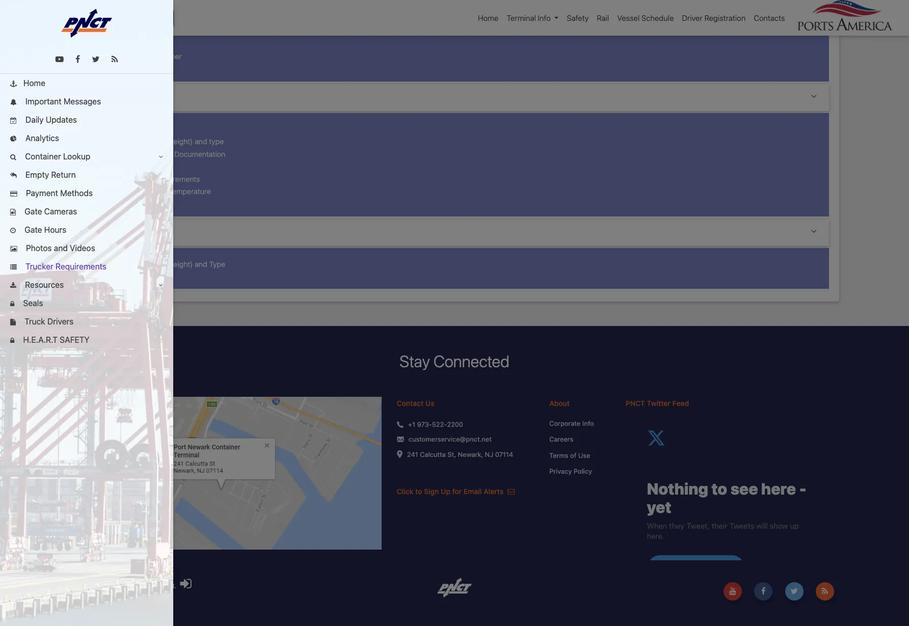 Task type: vqa. For each thing, say whether or not it's contained in the screenshot.
the topmost HEAD
no



Task type: describe. For each thing, give the bounding box(es) containing it.
sign
[[424, 487, 439, 496]]

and up trucker requirements
[[54, 244, 68, 253]]

2225
[[309, 27, 326, 36]]

updates
[[46, 115, 77, 124]]

container lookup
[[23, 152, 90, 161]]

rail
[[597, 13, 609, 22]]

daily updates
[[23, 115, 77, 124]]

photos
[[26, 244, 52, 253]]

container for container number bill of lading number
[[111, 40, 143, 48]]

gate hours link
[[0, 221, 173, 239]]

daily updates link
[[0, 111, 173, 129]]

sign in image
[[180, 577, 192, 590]]

resources link
[[0, 276, 173, 294]]

tab list containing receive export(s):
[[80, 0, 829, 292]]

file image
[[10, 320, 16, 326]]

photos and videos link
[[0, 239, 173, 257]]

or
[[463, 27, 470, 36]]

resources
[[23, 280, 64, 289]]

cars
[[119, 162, 133, 171]]

photo image
[[10, 246, 17, 253]]

angle down image for export(s):
[[811, 92, 817, 101]]

trucker requirements
[[23, 262, 106, 271]]

contact
[[397, 399, 424, 408]]

messages
[[64, 97, 101, 106]]

payment
[[26, 189, 58, 198]]

pnct twitter feed
[[626, 399, 689, 408]]

on
[[215, 27, 223, 36]]

twitter
[[647, 399, 671, 408]]

requirements
[[55, 262, 106, 271]]

connected
[[434, 352, 510, 371]]

contact us
[[397, 399, 435, 408]]

clock o image
[[10, 228, 16, 234]]

reefer
[[90, 187, 112, 196]]

size for container size (length/height) and type proper hazardous cargo documentation titles of cars over dimensional measurements reefer commodity and temperature
[[125, 137, 138, 146]]

973-522-2239 link
[[529, 27, 592, 36]]

payment methods link
[[0, 184, 173, 202]]

fees
[[485, 27, 500, 36]]

gate for gate hours
[[25, 225, 42, 234]]

empty:
[[126, 227, 154, 238]]

(length/height) for type
[[140, 260, 193, 268]]

2239
[[575, 27, 592, 36]]

2 containers from the left
[[425, 27, 461, 36]]

seals
[[21, 299, 43, 308]]

anchor image
[[10, 81, 17, 88]]

973- for 973-522-2239
[[542, 27, 559, 36]]

1 horizontal spatial angle down image
[[811, 0, 817, 3]]

rail link
[[593, 8, 613, 28]]

0 horizontal spatial home
[[23, 78, 45, 88]]

gate for gate cameras
[[25, 207, 42, 216]]

hours
[[44, 225, 66, 234]]

container number bill of lading number
[[111, 40, 182, 61]]

click
[[397, 487, 413, 496]]

empty
[[25, 170, 49, 179]]

973-522-2225 link
[[263, 27, 326, 36]]

search image
[[10, 154, 16, 161]]

size for container size (length/height) and type
[[125, 260, 138, 268]]

and down measurements
[[154, 187, 167, 196]]

twitter image
[[92, 55, 100, 63]]

us
[[425, 399, 435, 408]]

safety
[[567, 13, 589, 22]]

empty return link
[[0, 166, 173, 184]]

registration
[[705, 13, 746, 22]]

youtube play image
[[55, 55, 64, 63]]

hazardous
[[114, 150, 150, 158]]

calendar check o image
[[10, 118, 17, 124]]

522- for 2225
[[293, 27, 309, 36]]

check
[[90, 27, 111, 36]]

and up the documentation
[[195, 137, 207, 146]]

h.e.a.r.t safety link
[[0, 331, 173, 349]]

safety
[[60, 335, 90, 345]]

lock image for h.e.a.r.t safety
[[10, 338, 14, 344]]

for
[[452, 487, 462, 496]]

container size (length/height) and type proper hazardous cargo documentation titles of cars over dimensional measurements reefer commodity and temperature
[[90, 137, 225, 196]]

gate cameras link
[[0, 202, 173, 221]]

h.e.a.r.t
[[23, 335, 58, 345]]

phone image
[[267, 28, 273, 35]]

container size (length/height) and type
[[90, 260, 225, 268]]

vessel schedule link
[[613, 8, 678, 28]]

about
[[549, 399, 570, 408]]

contacts
[[754, 13, 785, 22]]

lock image for seals
[[10, 301, 14, 308]]

return
[[51, 170, 76, 179]]

titles
[[90, 162, 108, 171]]

guarantee
[[388, 27, 423, 36]]

click to sign up for email alerts
[[397, 487, 506, 496]]

pie chart image
[[10, 136, 17, 143]]

rss image
[[111, 55, 118, 63]]

container for container size (length/height) and type
[[90, 260, 123, 268]]

cargo
[[152, 150, 172, 158]]

|
[[89, 582, 91, 590]]

receive empty: link
[[92, 227, 817, 238]]

driver registration
[[682, 13, 746, 22]]

safety link
[[563, 8, 593, 28]]

import delivery: tab panel
[[80, 15, 829, 83]]

check status (demurrage/holds, etc) on containers
[[90, 27, 263, 36]]

type
[[209, 137, 224, 146]]

videos
[[70, 244, 95, 253]]

clear
[[328, 27, 346, 36]]

container for container size (length/height) and type proper hazardous cargo documentation titles of cars over dimensional measurements reefer commodity and temperature
[[90, 137, 123, 146]]



Task type: locate. For each thing, give the bounding box(es) containing it.
2 receive from the top
[[92, 227, 124, 238]]

reply all image
[[10, 173, 17, 179]]

1 vertical spatial of
[[110, 162, 117, 171]]

lock image inside 'h.e.a.r.t safety' link
[[10, 338, 14, 344]]

lookup
[[63, 152, 90, 161]]

lock image up file icon
[[10, 301, 14, 308]]

angle down image for empty:
[[811, 227, 817, 236]]

phone image
[[533, 28, 539, 35]]

1 horizontal spatial containers
[[425, 27, 461, 36]]

all
[[93, 582, 101, 590]]

analytics link
[[0, 129, 173, 147]]

1 vertical spatial lock image
[[10, 338, 14, 344]]

angle down image inside receive empty: link
[[811, 227, 817, 236]]

522- down the safety
[[559, 27, 575, 36]]

1 vertical spatial angle down image
[[811, 227, 817, 236]]

container inside container number bill of lading number
[[111, 40, 143, 48]]

bell image
[[10, 99, 17, 106]]

up
[[441, 487, 450, 496]]

0 vertical spatial angle down image
[[811, 92, 817, 101]]

size inside container size (length/height) and type proper hazardous cargo documentation titles of cars over dimensional measurements reefer commodity and temperature
[[125, 137, 138, 146]]

0 vertical spatial home
[[478, 13, 499, 22]]

pnct for pnct twitter feed
[[626, 399, 645, 408]]

bill
[[111, 52, 120, 61]]

1 vertical spatial gate
[[25, 225, 42, 234]]

dimensional
[[108, 175, 149, 183]]

0 horizontal spatial 522-
[[293, 27, 309, 36]]

2 lock image from the top
[[10, 338, 14, 344]]

gate cameras
[[22, 207, 77, 216]]

1 vertical spatial home
[[23, 78, 45, 88]]

home link for 'daily updates' link
[[0, 74, 173, 92]]

1 vertical spatial home link
[[0, 74, 173, 92]]

0 vertical spatial pnct
[[626, 399, 645, 408]]

1 vertical spatial receive
[[92, 227, 124, 238]]

truck
[[25, 317, 45, 326]]

0 horizontal spatial 973-
[[277, 27, 293, 36]]

size
[[125, 137, 138, 146], [125, 260, 138, 268]]

container inside receive empty: tab panel
[[90, 260, 123, 268]]

973-522-2225
[[275, 27, 326, 36]]

size up hazardous
[[125, 137, 138, 146]]

(length/height) inside container size (length/height) and type proper hazardous cargo documentation titles of cars over dimensional measurements reefer commodity and temperature
[[140, 137, 193, 146]]

lock image
[[10, 301, 14, 308], [10, 338, 14, 344]]

empty return
[[23, 170, 76, 179]]

home link
[[474, 8, 503, 28], [0, 74, 173, 92]]

truck drivers
[[22, 317, 73, 326]]

size down empty:
[[125, 260, 138, 268]]

1 vertical spatial pnct
[[70, 582, 88, 590]]

home up important on the left top of page
[[23, 78, 45, 88]]

contacts link
[[750, 8, 789, 28]]

download image
[[10, 283, 16, 289]]

1 horizontal spatial 973-
[[542, 27, 559, 36]]

payment methods
[[24, 189, 93, 198]]

1 vertical spatial number
[[155, 52, 182, 61]]

0 vertical spatial of
[[122, 52, 129, 61]]

clear demurrage, guarantee containers or any fees contact
[[326, 27, 529, 36]]

trucker requirements link
[[0, 257, 173, 276]]

(length/height) up cargo
[[140, 137, 193, 146]]

1 vertical spatial size
[[125, 260, 138, 268]]

973-
[[277, 27, 293, 36], [542, 27, 559, 36]]

envelope o image
[[508, 488, 515, 495]]

1 gate from the top
[[25, 207, 42, 216]]

driver
[[682, 13, 703, 22]]

1 lock image from the top
[[10, 301, 14, 308]]

2 gate from the top
[[25, 225, 42, 234]]

receive for receive empty:
[[92, 227, 124, 238]]

size inside receive empty: tab panel
[[125, 260, 138, 268]]

973- right phone image
[[277, 27, 293, 36]]

522- for 2239
[[559, 27, 575, 36]]

contact
[[501, 27, 527, 36]]

facebook image
[[75, 55, 80, 63]]

receive up 'daily updates' link
[[92, 92, 124, 103]]

container inside container size (length/height) and type proper hazardous cargo documentation titles of cars over dimensional measurements reefer commodity and temperature
[[90, 137, 123, 146]]

angle down image inside receive export(s): link
[[811, 92, 817, 101]]

1 receive from the top
[[92, 92, 124, 103]]

number
[[145, 40, 172, 48], [155, 52, 182, 61]]

0 vertical spatial home link
[[474, 8, 503, 28]]

drivers
[[47, 317, 73, 326]]

of inside container size (length/height) and type proper hazardous cargo documentation titles of cars over dimensional measurements reefer commodity and temperature
[[110, 162, 117, 171]]

h.e.a.r.t safety
[[21, 335, 90, 345]]

truck drivers link
[[0, 312, 173, 331]]

1 containers from the left
[[225, 27, 261, 36]]

2 vertical spatial angle down image
[[159, 282, 163, 289]]

and inside receive empty: tab panel
[[195, 260, 207, 268]]

tab list
[[80, 0, 829, 292]]

list image
[[10, 264, 17, 271]]

rights
[[102, 582, 120, 590]]

of right "bill"
[[122, 52, 129, 61]]

documentation
[[174, 150, 225, 158]]

2 973- from the left
[[542, 27, 559, 36]]

gate down 'payment'
[[25, 207, 42, 216]]

of inside container number bill of lading number
[[122, 52, 129, 61]]

container up the proper on the left of the page
[[90, 137, 123, 146]]

containers right on
[[225, 27, 261, 36]]

1 horizontal spatial 522-
[[559, 27, 575, 36]]

1 horizontal spatial of
[[122, 52, 129, 61]]

any
[[472, 27, 483, 36]]

2 size from the top
[[125, 260, 138, 268]]

home
[[478, 13, 499, 22], [23, 78, 45, 88]]

pnct left |
[[70, 582, 88, 590]]

container down 'status'
[[111, 40, 143, 48]]

1 horizontal spatial pnct
[[626, 399, 645, 408]]

pnct for pnct | all rights reserved © 2023.
[[70, 582, 88, 590]]

973-522-2239
[[541, 27, 592, 36]]

0 vertical spatial lock image
[[10, 301, 14, 308]]

1 horizontal spatial home link
[[474, 8, 503, 28]]

angle down image
[[811, 92, 817, 101], [811, 227, 817, 236], [159, 282, 163, 289]]

pnct | all rights reserved © 2023.
[[70, 582, 178, 590]]

0 vertical spatial receive
[[92, 92, 124, 103]]

0 vertical spatial number
[[145, 40, 172, 48]]

522- right phone image
[[293, 27, 309, 36]]

trucker
[[25, 262, 53, 271]]

lock image inside seals link
[[10, 301, 14, 308]]

receive empty: tab panel
[[80, 248, 829, 291]]

1 vertical spatial angle down image
[[159, 154, 163, 160]]

commodity
[[114, 187, 152, 196]]

container
[[111, 40, 143, 48], [90, 137, 123, 146], [25, 152, 61, 161], [90, 260, 123, 268]]

lading
[[131, 52, 153, 61]]

analytics
[[23, 134, 59, 143]]

1 horizontal spatial home
[[478, 13, 499, 22]]

of left cars
[[110, 162, 117, 171]]

(length/height)
[[140, 137, 193, 146], [140, 260, 193, 268]]

home link up messages
[[0, 74, 173, 92]]

type
[[209, 260, 225, 268]]

973- for 973-522-2225
[[277, 27, 293, 36]]

containers left or
[[425, 27, 461, 36]]

schedule
[[642, 13, 674, 22]]

973- right phone icon
[[542, 27, 559, 36]]

pnct
[[626, 399, 645, 408], [70, 582, 88, 590]]

©
[[151, 582, 157, 590]]

0 horizontal spatial of
[[110, 162, 117, 171]]

feed
[[672, 399, 689, 408]]

stay connected
[[400, 352, 510, 371]]

demurrage,
[[348, 27, 386, 36]]

angle down image inside container lookup link
[[159, 154, 163, 160]]

credit card image
[[10, 191, 17, 198]]

1 size from the top
[[125, 137, 138, 146]]

stay
[[400, 352, 430, 371]]

1 973- from the left
[[277, 27, 293, 36]]

to
[[415, 487, 422, 496]]

proper
[[90, 150, 113, 158]]

methods
[[60, 189, 93, 198]]

0 horizontal spatial containers
[[225, 27, 261, 36]]

vessel schedule
[[617, 13, 674, 22]]

container for container lookup
[[25, 152, 61, 161]]

0 vertical spatial (length/height)
[[140, 137, 193, 146]]

(length/height) for type
[[140, 137, 193, 146]]

container down the photos and videos link
[[90, 260, 123, 268]]

export(s):
[[126, 92, 165, 103]]

measurements
[[151, 175, 200, 183]]

vessel
[[617, 13, 640, 22]]

file movie o image
[[10, 209, 16, 216]]

home link for "safety" link
[[474, 8, 503, 28]]

seals link
[[0, 294, 173, 312]]

(length/height) down empty:
[[140, 260, 193, 268]]

0 vertical spatial size
[[125, 137, 138, 146]]

container down analytics
[[25, 152, 61, 161]]

receive up the photos and videos link
[[92, 227, 124, 238]]

angle down image inside resources link
[[159, 282, 163, 289]]

gate
[[25, 207, 42, 216], [25, 225, 42, 234]]

pnct left twitter
[[626, 399, 645, 408]]

2 522- from the left
[[559, 27, 575, 36]]

lock image down file icon
[[10, 338, 14, 344]]

1 (length/height) from the top
[[140, 137, 193, 146]]

reserved
[[122, 582, 149, 590]]

gate up photos
[[25, 225, 42, 234]]

0 horizontal spatial angle down image
[[159, 154, 163, 160]]

receive empty:
[[92, 227, 154, 238]]

home link right or
[[474, 8, 503, 28]]

0 vertical spatial angle down image
[[811, 0, 817, 3]]

1 522- from the left
[[293, 27, 309, 36]]

home up fees on the top right
[[478, 13, 499, 22]]

(demurrage/holds,
[[136, 27, 198, 36]]

important messages
[[23, 97, 101, 106]]

receive export(s): tab panel
[[80, 113, 829, 218]]

0 horizontal spatial pnct
[[70, 582, 88, 590]]

0 horizontal spatial home link
[[0, 74, 173, 92]]

1 vertical spatial (length/height)
[[140, 260, 193, 268]]

(length/height) inside receive empty: tab panel
[[140, 260, 193, 268]]

angle down image
[[811, 0, 817, 3], [159, 154, 163, 160]]

0 vertical spatial gate
[[25, 207, 42, 216]]

receive for receive export(s):
[[92, 92, 124, 103]]

over
[[90, 175, 106, 183]]

email
[[464, 487, 482, 496]]

important messages link
[[0, 92, 173, 111]]

2023.
[[158, 582, 176, 590]]

cameras
[[44, 207, 77, 216]]

and
[[195, 137, 207, 146], [154, 187, 167, 196], [54, 244, 68, 253], [195, 260, 207, 268]]

and left type
[[195, 260, 207, 268]]

2 (length/height) from the top
[[140, 260, 193, 268]]



